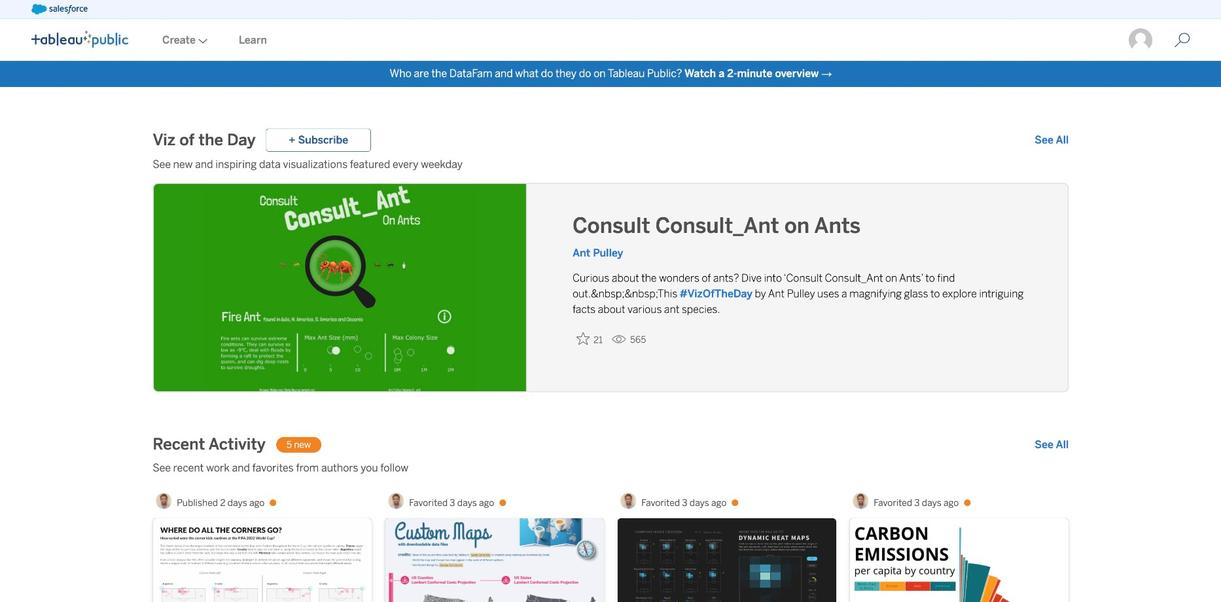 Task type: locate. For each thing, give the bounding box(es) containing it.
4 workbook thumbnail image from the left
[[850, 518, 1069, 602]]

workbook thumbnail image
[[153, 518, 372, 602], [385, 518, 604, 602], [618, 518, 836, 602], [850, 518, 1069, 602]]

workbook thumbnail image for second ben norland image from the right
[[618, 518, 836, 602]]

1 workbook thumbnail image from the left
[[153, 518, 372, 602]]

1 horizontal spatial ben norland image
[[621, 493, 636, 509]]

workbook thumbnail image for third ben norland image from the right
[[385, 518, 604, 602]]

2 horizontal spatial ben norland image
[[853, 493, 869, 509]]

2 ben norland image from the left
[[621, 493, 636, 509]]

2 workbook thumbnail image from the left
[[385, 518, 604, 602]]

ben norland image
[[388, 493, 404, 509], [621, 493, 636, 509], [853, 493, 869, 509]]

see all viz of the day element
[[1035, 132, 1069, 148]]

ben norland image
[[156, 493, 172, 509]]

0 horizontal spatial ben norland image
[[388, 493, 404, 509]]

3 workbook thumbnail image from the left
[[618, 518, 836, 602]]

gary.orlando image
[[1128, 27, 1154, 53]]

salesforce logo image
[[31, 4, 88, 14]]

logo image
[[31, 30, 128, 47]]

Add Favorite button
[[573, 328, 607, 349]]



Task type: describe. For each thing, give the bounding box(es) containing it.
3 ben norland image from the left
[[853, 493, 869, 509]]

workbook thumbnail image for third ben norland image from left
[[850, 518, 1069, 602]]

see recent work and favorites from authors you follow element
[[153, 460, 1069, 476]]

tableau public viz of the day image
[[154, 184, 527, 394]]

recent activity heading
[[153, 434, 266, 455]]

viz of the day heading
[[153, 130, 256, 151]]

workbook thumbnail image for ben norland icon
[[153, 518, 372, 602]]

1 ben norland image from the left
[[388, 493, 404, 509]]

go to search image
[[1159, 32, 1206, 48]]

see all recent activity element
[[1035, 437, 1069, 453]]

create image
[[196, 38, 207, 44]]

add favorite image
[[577, 332, 590, 345]]

see new and inspiring data visualizations featured every weekday element
[[153, 157, 1069, 173]]



Task type: vqa. For each thing, say whether or not it's contained in the screenshot.
third the Add Favorite "button" from right
no



